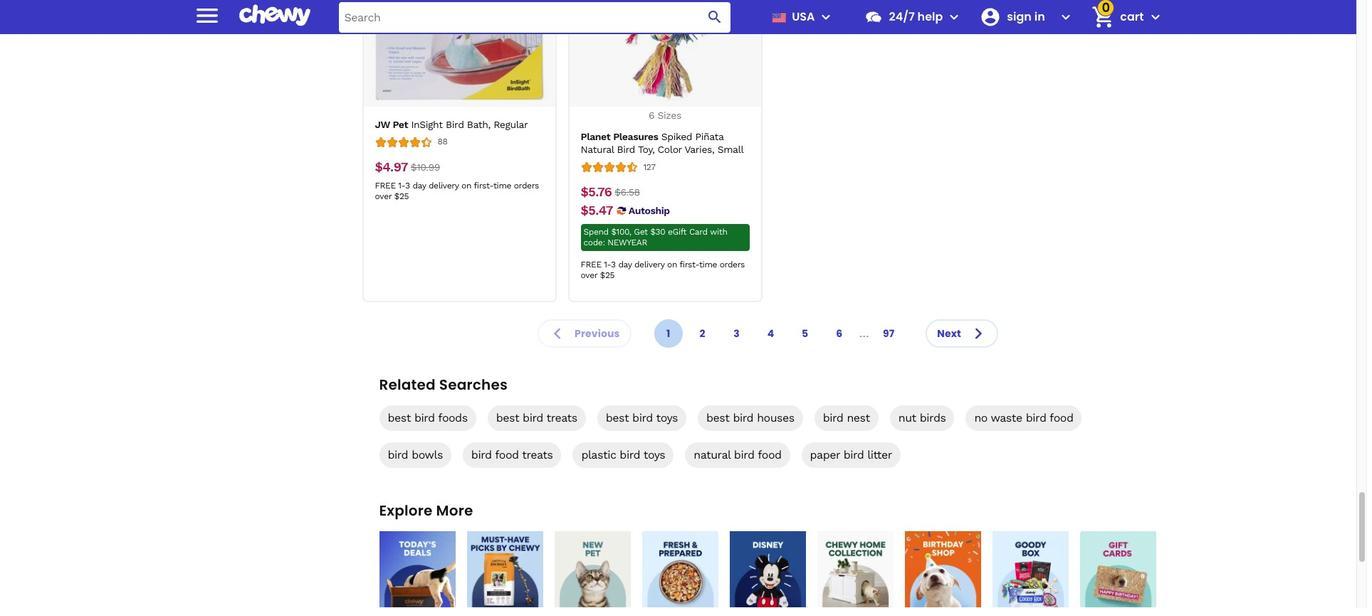 Task type: describe. For each thing, give the bounding box(es) containing it.
$6.58
[[615, 187, 640, 198]]

0 vertical spatial free
[[375, 181, 396, 191]]

1 horizontal spatial 1-
[[604, 260, 611, 270]]

$4.97
[[375, 159, 408, 174]]

1 vertical spatial $25
[[600, 271, 615, 281]]

autoship
[[629, 205, 670, 217]]

bird nest link
[[815, 406, 879, 432]]

0 vertical spatial over
[[375, 191, 392, 201]]

food
[[1050, 412, 1074, 425]]

6 for 6
[[836, 327, 843, 341]]

pleasures
[[613, 131, 658, 143]]

code:
[[584, 238, 605, 248]]

$4.97 text field
[[375, 159, 408, 175]]

spiked
[[662, 131, 692, 143]]

best bird foods
[[388, 412, 468, 425]]

paper bird litter link
[[802, 443, 901, 469]]

2
[[700, 327, 706, 341]]

97 link
[[875, 320, 903, 348]]

items image
[[1091, 5, 1116, 30]]

explore more
[[379, 502, 473, 522]]

planet pleasures
[[581, 131, 658, 143]]

bird nest
[[823, 412, 870, 425]]

best bird toys
[[606, 412, 678, 425]]

toys for plastic bird toys
[[644, 449, 665, 462]]

natural bird food link
[[685, 443, 790, 469]]

help
[[918, 9, 943, 25]]

sign
[[1007, 9, 1032, 25]]

plastic bird toys
[[581, 449, 665, 462]]

related searches
[[379, 376, 508, 395]]

natural inside spiked piñata natural bird toy, color varies, small
[[581, 144, 614, 155]]

$10.99
[[411, 161, 440, 173]]

1 vertical spatial 3
[[611, 260, 616, 270]]

$5.47 text field
[[581, 203, 613, 219]]

2 horizontal spatial 3
[[734, 327, 740, 341]]

food finder image
[[642, 532, 719, 609]]

planet
[[581, 131, 611, 143]]

account menu image
[[1058, 9, 1075, 26]]

today's deals image
[[379, 532, 456, 609]]

foods
[[438, 412, 468, 425]]

spend
[[584, 227, 609, 237]]

1 horizontal spatial free
[[581, 260, 602, 270]]

sizes
[[658, 110, 682, 121]]

bird for best bird houses
[[733, 412, 754, 425]]

1 vertical spatial on
[[667, 260, 677, 270]]

best bird treats link
[[488, 406, 586, 432]]

best for best bird foods
[[388, 412, 411, 425]]

bath,
[[467, 119, 491, 130]]

24/7 help
[[889, 9, 943, 25]]

1 vertical spatial first-
[[680, 260, 699, 270]]

bird for paper bird litter
[[844, 449, 864, 462]]

6 link
[[825, 320, 854, 348]]

spend $100, get $30 egift card with code: newyear
[[584, 227, 728, 248]]

nest
[[847, 412, 870, 425]]

no waste bird food link
[[966, 406, 1082, 432]]

by chewy image
[[467, 532, 543, 609]]

spiked piñata natural bird toy, color varies, small
[[581, 131, 744, 155]]

waste
[[991, 412, 1023, 425]]

jw
[[375, 119, 390, 130]]

disney collection image
[[730, 532, 806, 609]]

0 horizontal spatial orders
[[514, 181, 539, 191]]

$100,
[[611, 227, 632, 237]]

jw pet insight bird bath, regular image
[[371, 0, 548, 101]]

3 link
[[723, 320, 751, 348]]

24/7
[[889, 9, 915, 25]]

$30
[[651, 227, 665, 237]]

nut birds
[[899, 412, 946, 425]]

bird for best bird foods
[[415, 412, 435, 425]]

bird food treats link
[[463, 443, 562, 469]]

best bird houses
[[707, 412, 795, 425]]

egift
[[668, 227, 687, 237]]

best bird houses link
[[698, 406, 803, 432]]

bird for plastic bird toys
[[620, 449, 640, 462]]

6 for 6 sizes
[[649, 110, 655, 121]]

chewy support image
[[865, 8, 884, 26]]

bird food treats
[[471, 449, 553, 462]]

explore
[[379, 502, 433, 522]]

houses
[[757, 412, 795, 425]]

usa button
[[767, 0, 835, 34]]

bird inside spiked piñata natural bird toy, color varies, small
[[617, 144, 635, 155]]

0 vertical spatial time
[[494, 181, 511, 191]]

$5.47
[[581, 203, 613, 218]]

litter
[[868, 449, 892, 462]]

Product search field
[[339, 2, 731, 32]]

0 horizontal spatial 3
[[405, 181, 410, 191]]

best for best bird houses
[[707, 412, 730, 425]]

small
[[718, 144, 744, 155]]

piñata
[[696, 131, 724, 143]]



Task type: vqa. For each thing, say whether or not it's contained in the screenshot.
'no waste bird food' link
yes



Task type: locate. For each thing, give the bounding box(es) containing it.
$25
[[394, 191, 409, 201], [600, 271, 615, 281]]

bird inside best bird treats link
[[523, 412, 543, 425]]

sign in
[[1007, 9, 1045, 25]]

$5.76 $6.58
[[581, 185, 640, 200]]

6 left sizes
[[649, 110, 655, 121]]

2 food from the left
[[758, 449, 782, 462]]

0 vertical spatial orders
[[514, 181, 539, 191]]

orders down regular
[[514, 181, 539, 191]]

delivery down spend $100, get $30 egift card with code: newyear
[[635, 260, 665, 270]]

menu image
[[193, 1, 221, 30], [818, 9, 835, 26]]

bird left the foods
[[415, 412, 435, 425]]

treats inside best bird treats link
[[547, 412, 577, 425]]

0 vertical spatial day
[[413, 181, 426, 191]]

Search text field
[[339, 2, 731, 32]]

on down the "bath," at the top of the page
[[462, 181, 472, 191]]

bird down 'planet pleasures'
[[617, 144, 635, 155]]

2 horizontal spatial bird
[[1026, 412, 1047, 425]]

natural down planet
[[581, 144, 614, 155]]

1 vertical spatial orders
[[720, 260, 745, 270]]

card
[[689, 227, 708, 237]]

1 horizontal spatial first-
[[680, 260, 699, 270]]

regular
[[494, 119, 528, 130]]

usa
[[792, 9, 815, 25]]

cart menu image
[[1147, 9, 1164, 26]]

time
[[494, 181, 511, 191], [699, 260, 717, 270]]

0 horizontal spatial first-
[[474, 181, 494, 191]]

best down related
[[388, 412, 411, 425]]

1 horizontal spatial natural
[[694, 449, 731, 462]]

bird inside paper bird litter link
[[844, 449, 864, 462]]

5 link
[[791, 320, 820, 348]]

bird bowls
[[388, 449, 443, 462]]

1 horizontal spatial $25
[[600, 271, 615, 281]]

no waste bird food
[[975, 412, 1074, 425]]

menu image right usa at top right
[[818, 9, 835, 26]]

0 horizontal spatial 6
[[649, 110, 655, 121]]

1-
[[398, 181, 405, 191], [604, 260, 611, 270]]

3 right 2
[[734, 327, 740, 341]]

delivery
[[429, 181, 459, 191], [635, 260, 665, 270]]

bird
[[446, 119, 464, 130], [617, 144, 635, 155], [415, 412, 435, 425], [523, 412, 543, 425], [633, 412, 653, 425], [733, 412, 754, 425], [471, 449, 492, 462], [620, 449, 640, 462], [734, 449, 755, 462], [844, 449, 864, 462]]

0 horizontal spatial $25
[[394, 191, 409, 201]]

bird inside best bird foods link
[[415, 412, 435, 425]]

0 vertical spatial toys
[[656, 412, 678, 425]]

$10.99 text field
[[411, 159, 440, 175]]

$6.58 text field
[[615, 185, 640, 200]]

best for best bird treats
[[496, 412, 519, 425]]

bird left food
[[1026, 412, 1047, 425]]

1 horizontal spatial menu image
[[818, 9, 835, 26]]

$4.97 $10.99
[[375, 159, 440, 174]]

1 vertical spatial treats
[[522, 449, 553, 462]]

cart link
[[1086, 0, 1144, 34]]

toy,
[[638, 144, 655, 155]]

0 vertical spatial natural
[[581, 144, 614, 155]]

1 horizontal spatial delivery
[[635, 260, 665, 270]]

varies,
[[685, 144, 715, 155]]

pet
[[393, 119, 408, 130]]

1 vertical spatial 1-
[[604, 260, 611, 270]]

0 horizontal spatial food
[[495, 449, 519, 462]]

toys
[[656, 412, 678, 425], [644, 449, 665, 462]]

bird up 88 on the left top of page
[[446, 119, 464, 130]]

day down the newyear
[[619, 260, 632, 270]]

6 inside "link"
[[836, 327, 843, 341]]

$25 down the code:
[[600, 271, 615, 281]]

4 link
[[757, 320, 785, 348]]

…
[[859, 327, 869, 341]]

birds
[[920, 412, 946, 425]]

delivery down $10.99 text field
[[429, 181, 459, 191]]

plastic bird toys link
[[573, 443, 674, 469]]

food down best bird treats link
[[495, 449, 519, 462]]

1 vertical spatial free 1-3 day delivery on first-time orders over $25
[[581, 260, 745, 281]]

no
[[975, 412, 988, 425]]

88
[[438, 137, 448, 147]]

best for best bird toys
[[606, 412, 629, 425]]

3 down the newyear
[[611, 260, 616, 270]]

0 horizontal spatial bird
[[388, 449, 408, 462]]

1 vertical spatial over
[[581, 271, 598, 281]]

1 horizontal spatial bird
[[823, 412, 844, 425]]

1 food from the left
[[495, 449, 519, 462]]

food
[[495, 449, 519, 462], [758, 449, 782, 462]]

1 best from the left
[[388, 412, 411, 425]]

97
[[883, 327, 895, 341]]

over down the code:
[[581, 271, 598, 281]]

birthday shop image
[[905, 532, 982, 609]]

nut
[[899, 412, 917, 425]]

bird left the litter
[[844, 449, 864, 462]]

on
[[462, 181, 472, 191], [667, 260, 677, 270]]

new pet shop image
[[555, 532, 631, 609]]

gift cards image
[[1081, 532, 1157, 609]]

bird inside best bird houses link
[[733, 412, 754, 425]]

plastic
[[581, 449, 616, 462]]

day down $10.99 text field
[[413, 181, 426, 191]]

3 down $4.97 $10.99
[[405, 181, 410, 191]]

1 horizontal spatial on
[[667, 260, 677, 270]]

newyear
[[608, 238, 647, 248]]

paper bird litter
[[810, 449, 892, 462]]

cart
[[1121, 9, 1144, 25]]

0 horizontal spatial free 1-3 day delivery on first-time orders over $25
[[375, 181, 539, 201]]

chewy home image
[[239, 0, 310, 31]]

over
[[375, 191, 392, 201], [581, 271, 598, 281]]

bird down best bird houses link
[[734, 449, 755, 462]]

free 1-3 day delivery on first-time orders over $25 down $10.99 text field
[[375, 181, 539, 201]]

menu image inside usa popup button
[[818, 9, 835, 26]]

1- down the code:
[[604, 260, 611, 270]]

1 vertical spatial delivery
[[635, 260, 665, 270]]

searches
[[439, 376, 508, 395]]

bird for natural bird food
[[734, 449, 755, 462]]

$25 down $4.97 $10.99
[[394, 191, 409, 201]]

0 vertical spatial $25
[[394, 191, 409, 201]]

0 horizontal spatial time
[[494, 181, 511, 191]]

bird right bowls
[[471, 449, 492, 462]]

free down the code:
[[581, 260, 602, 270]]

chewy home collection image
[[818, 532, 894, 609]]

toys for best bird toys
[[656, 412, 678, 425]]

2 best from the left
[[496, 412, 519, 425]]

4 best from the left
[[707, 412, 730, 425]]

insight
[[411, 119, 443, 130]]

bird up plastic bird toys
[[633, 412, 653, 425]]

bird for best bird treats
[[523, 412, 543, 425]]

$5.76 text field
[[581, 185, 612, 200]]

1 horizontal spatial day
[[619, 260, 632, 270]]

24/7 help link
[[859, 0, 943, 34]]

first- down the "bath," at the top of the page
[[474, 181, 494, 191]]

0 horizontal spatial delivery
[[429, 181, 459, 191]]

color
[[658, 144, 682, 155]]

time down card
[[699, 260, 717, 270]]

4
[[768, 327, 775, 341]]

1 vertical spatial natural
[[694, 449, 731, 462]]

0 horizontal spatial 1-
[[398, 181, 405, 191]]

treats
[[547, 412, 577, 425], [522, 449, 553, 462]]

1 horizontal spatial orders
[[720, 260, 745, 270]]

0 vertical spatial 3
[[405, 181, 410, 191]]

bird right plastic
[[620, 449, 640, 462]]

free 1-3 day delivery on first-time orders over $25 down spend $100, get $30 egift card with code: newyear
[[581, 260, 745, 281]]

first-
[[474, 181, 494, 191], [680, 260, 699, 270]]

0 vertical spatial first-
[[474, 181, 494, 191]]

1 horizontal spatial 6
[[836, 327, 843, 341]]

treats for best bird treats
[[547, 412, 577, 425]]

0 horizontal spatial on
[[462, 181, 472, 191]]

planet pleasures spiked piñata natural bird toy, color varies, small image
[[577, 0, 754, 101]]

natural inside natural bird food 'link'
[[694, 449, 731, 462]]

orders
[[514, 181, 539, 191], [720, 260, 745, 270]]

submit search image
[[707, 9, 724, 26]]

2 link
[[688, 320, 717, 348]]

3
[[405, 181, 410, 191], [611, 260, 616, 270], [734, 327, 740, 341]]

6 sizes
[[649, 110, 682, 121]]

natural down best bird houses link
[[694, 449, 731, 462]]

0 horizontal spatial day
[[413, 181, 426, 191]]

1 horizontal spatial free 1-3 day delivery on first-time orders over $25
[[581, 260, 745, 281]]

time down regular
[[494, 181, 511, 191]]

1 vertical spatial 6
[[836, 327, 843, 341]]

get
[[634, 227, 648, 237]]

in
[[1035, 9, 1045, 25]]

bird inside best bird toys link
[[633, 412, 653, 425]]

food down houses
[[758, 449, 782, 462]]

free down $4.97 text field
[[375, 181, 396, 191]]

0 vertical spatial treats
[[547, 412, 577, 425]]

1 horizontal spatial time
[[699, 260, 717, 270]]

1 horizontal spatial over
[[581, 271, 598, 281]]

goody box image
[[993, 532, 1069, 609]]

5
[[802, 327, 809, 341]]

treats inside bird food treats link
[[522, 449, 553, 462]]

1 vertical spatial free
[[581, 260, 602, 270]]

treats down best bird treats link
[[522, 449, 553, 462]]

0 vertical spatial free 1-3 day delivery on first-time orders over $25
[[375, 181, 539, 201]]

bird for bird nest
[[823, 412, 844, 425]]

natural bird food
[[694, 449, 782, 462]]

0 vertical spatial on
[[462, 181, 472, 191]]

3 best from the left
[[606, 412, 629, 425]]

menu image left chewy home image
[[193, 1, 221, 30]]

jw pet insight bird bath, regular
[[375, 119, 528, 130]]

best bird foods link
[[379, 406, 476, 432]]

best bird treats
[[496, 412, 577, 425]]

6 left …
[[836, 327, 843, 341]]

next link
[[926, 320, 999, 348]]

bird left nest
[[823, 412, 844, 425]]

1 horizontal spatial 3
[[611, 260, 616, 270]]

bird left houses
[[733, 412, 754, 425]]

bird inside bird food treats link
[[471, 449, 492, 462]]

bird bowls link
[[379, 443, 451, 469]]

paper
[[810, 449, 840, 462]]

1 vertical spatial toys
[[644, 449, 665, 462]]

sign in link
[[975, 0, 1055, 34]]

toys down best bird toys link
[[644, 449, 665, 462]]

0 horizontal spatial free
[[375, 181, 396, 191]]

more
[[436, 502, 473, 522]]

$5.76
[[581, 185, 612, 200]]

0 vertical spatial 1-
[[398, 181, 405, 191]]

food inside natural bird food 'link'
[[758, 449, 782, 462]]

best up plastic bird toys
[[606, 412, 629, 425]]

bowls
[[412, 449, 443, 462]]

bird for best bird toys
[[633, 412, 653, 425]]

best
[[388, 412, 411, 425], [496, 412, 519, 425], [606, 412, 629, 425], [707, 412, 730, 425]]

food inside bird food treats link
[[495, 449, 519, 462]]

orders down with on the right top of page
[[720, 260, 745, 270]]

1 horizontal spatial food
[[758, 449, 782, 462]]

over down $4.97 text field
[[375, 191, 392, 201]]

bird inside plastic bird toys link
[[620, 449, 640, 462]]

best bird toys link
[[597, 406, 687, 432]]

first- down card
[[680, 260, 699, 270]]

1 vertical spatial time
[[699, 260, 717, 270]]

bird up "bird food treats"
[[523, 412, 543, 425]]

bird inside natural bird food 'link'
[[734, 449, 755, 462]]

0 vertical spatial 6
[[649, 110, 655, 121]]

0 horizontal spatial natural
[[581, 144, 614, 155]]

best up "bird food treats"
[[496, 412, 519, 425]]

1 vertical spatial day
[[619, 260, 632, 270]]

free 1-3 day delivery on first-time orders over $25
[[375, 181, 539, 201], [581, 260, 745, 281]]

bird for bird bowls
[[388, 449, 408, 462]]

0 horizontal spatial over
[[375, 191, 392, 201]]

nut birds link
[[890, 406, 955, 432]]

0 horizontal spatial menu image
[[193, 1, 221, 30]]

127
[[644, 162, 656, 172]]

0 vertical spatial delivery
[[429, 181, 459, 191]]

on down spend $100, get $30 egift card with code: newyear
[[667, 260, 677, 270]]

related
[[379, 376, 436, 395]]

best up "natural bird food"
[[707, 412, 730, 425]]

2 vertical spatial 3
[[734, 327, 740, 341]]

toys up plastic bird toys
[[656, 412, 678, 425]]

1- down $4.97 $10.99
[[398, 181, 405, 191]]

with
[[710, 227, 728, 237]]

treats up "bird food treats"
[[547, 412, 577, 425]]

day
[[413, 181, 426, 191], [619, 260, 632, 270]]

treats for bird food treats
[[522, 449, 553, 462]]

6
[[649, 110, 655, 121], [836, 327, 843, 341]]

help menu image
[[946, 9, 963, 26]]

bird left bowls
[[388, 449, 408, 462]]



